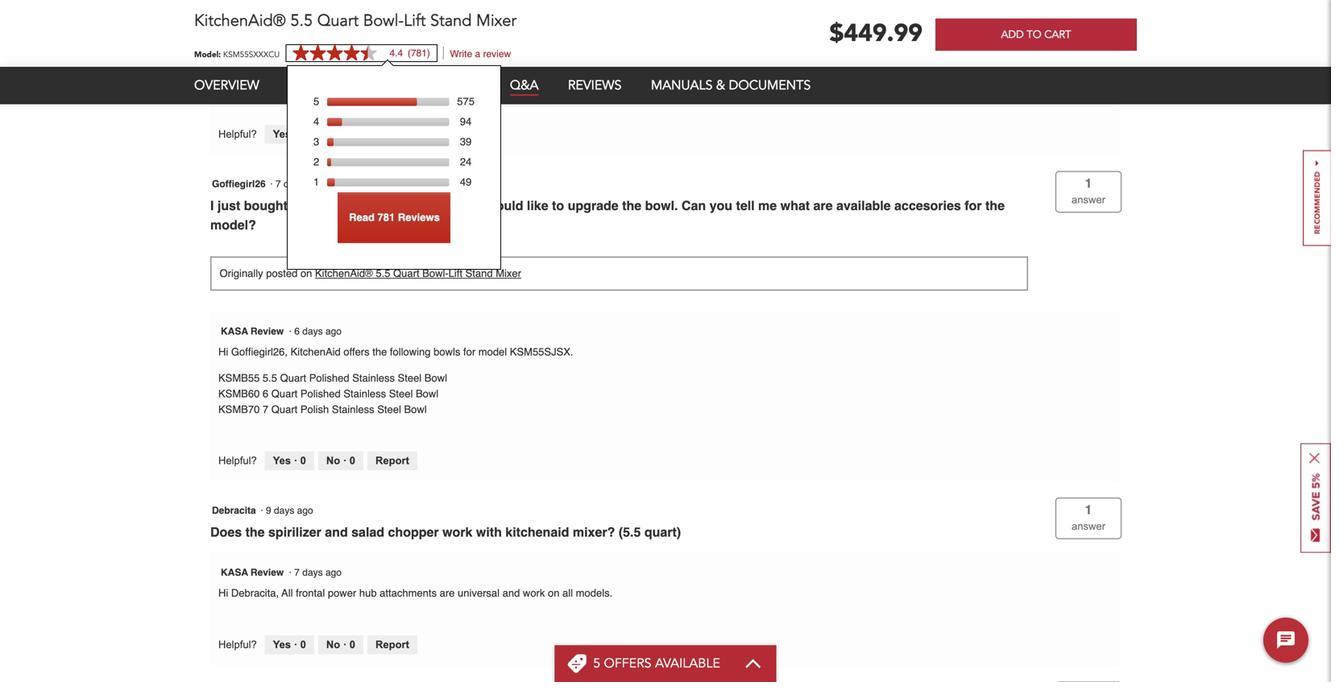 Task type: vqa. For each thing, say whether or not it's contained in the screenshot.
using
no



Task type: describe. For each thing, give the bounding box(es) containing it.
2 it from the left
[[937, 0, 945, 10]]

documents
[[729, 77, 811, 94]]

6 inside ksmb55 5.5 quart polished stainless steel bowl ksmb60 6 quart polished stainless steel bowl ksmb70 7 quart polish stainless steel bowl
[[263, 388, 269, 400]]

kitchenaid
[[506, 525, 570, 540]]

1 vertical spatial reviews
[[568, 77, 622, 94]]

the down debracita · 9 days ago
[[246, 525, 265, 540]]

kitchenaid
[[291, 346, 341, 358]]

q&a link
[[510, 77, 539, 96]]

days up bought
[[284, 179, 304, 190]]

dough,
[[549, 77, 582, 89]]

vary
[[368, 77, 387, 89]]

quart)
[[645, 525, 681, 540]]

5.5 inside question:  when the ksm60 is used with ksmblsd spiral dough hook, how well does it mix and  knead dough when it used with the kn3cw 3 quart stainless steel bowl, ksmb55 5.5 qt bowl, and ksmb70 7 qt bowl?
[[499, 14, 517, 29]]

1 qt from the left
[[520, 14, 538, 29]]

content helpfulness group for i just bought a ksm55sjsx bowl lift model. i would like to upgrade the bowl. can you tell me what are available accesories for the model?
[[219, 452, 418, 471]]

review for does the spirilizer and salad chopper work with kitchenaid mixer? (5.5 quart)
[[251, 568, 284, 579]]

debracita · 9 days ago
[[212, 506, 319, 517]]

posted
[[266, 268, 298, 280]]

ago down 2 on the left of page
[[307, 179, 323, 190]]

1 vertical spatial mixer
[[496, 268, 522, 280]]

kasa reviews · 3 days ago
[[221, 57, 353, 68]]

yes inside yes · button
[[273, 128, 291, 140]]

1 vertical spatial bowl
[[416, 388, 439, 400]]

ksm55sjsx
[[302, 198, 378, 213]]

0 vertical spatial 6
[[295, 326, 300, 337]]

2 used from the left
[[949, 0, 979, 10]]

yes · button
[[265, 125, 314, 144]]

add to cart
[[1002, 27, 1072, 42]]

debracita,
[[231, 588, 279, 600]]

ksm55sjsx.
[[510, 346, 574, 358]]

for inside i just bought a ksm55sjsx bowl lift model. i would like to upgrade the bowl. can you tell me what are available accesories for the model?
[[965, 198, 982, 213]]

does the spirilizer and salad chopper work with kitchenaid mixer? (5.5 quart)
[[210, 525, 681, 540]]

4
[[314, 116, 319, 128]]

steel inside question:  when the ksm60 is used with ksmblsd spiral dough hook, how well does it mix and  knead dough when it used with the kn3cw 3 quart stainless steel bowl, ksmb55 5.5 qt bowl, and ksmb70 7 qt bowl?
[[370, 14, 401, 29]]

like
[[527, 198, 549, 213]]

quart down read 781 reviews dropdown button
[[393, 268, 420, 280]]

reviews inside dropdown button
[[398, 212, 440, 224]]

days right 9
[[274, 506, 295, 517]]

hi for hi debracita, all frontal power hub attachments are universal and work on all models.
[[219, 588, 228, 600]]

hi aervax, individual results will vary depending on the hydration of the dough, density, ingredients, and measurements.
[[219, 77, 772, 89]]

0 vertical spatial work
[[443, 525, 473, 540]]

goffiegirl26,
[[231, 346, 288, 358]]

read
[[349, 212, 375, 224]]

aervax,
[[231, 77, 266, 89]]

read 781 reviews
[[349, 212, 440, 224]]

does
[[719, 0, 749, 10]]

1 helpful? from the top
[[219, 128, 257, 140]]

dough
[[858, 0, 897, 10]]

available inside i just bought a ksm55sjsx bowl lift model. i would like to upgrade the bowl. can you tell me what are available accesories for the model?
[[837, 198, 891, 213]]

quart down kitchenaid
[[280, 372, 306, 384]]

manuals
[[651, 77, 713, 94]]

a inside i just bought a ksm55sjsx bowl lift model. i would like to upgrade the bowl. can you tell me what are available accesories for the model?
[[291, 198, 299, 213]]

goffiegirl26 · 7 days ago
[[212, 179, 328, 190]]

bowl?
[[693, 14, 730, 29]]

(5.5
[[619, 525, 641, 540]]

write
[[450, 48, 473, 60]]

kitchenaid® 5.5 quart bowl-lift stand mixer
[[194, 10, 517, 32]]

kasa review · 7 days ago
[[221, 568, 347, 579]]

ago for 6 days ago
[[326, 326, 342, 337]]

&
[[717, 77, 726, 94]]

$449.99
[[830, 17, 923, 50]]

ksmb70 inside question:  when the ksm60 is used with ksmblsd spiral dough hook, how well does it mix and  knead dough when it used with the kn3cw 3 quart stainless steel bowl, ksmb55 5.5 qt bowl, and ksmb70 7 qt bowl?
[[605, 14, 657, 29]]

all
[[282, 588, 293, 600]]

2 vertical spatial on
[[548, 588, 560, 600]]

hook,
[[623, 0, 658, 10]]

1 no from the top
[[326, 128, 340, 140]]

content helpfulness group for ·
[[219, 636, 418, 655]]

write a review
[[450, 48, 511, 60]]

kn3cw
[[210, 14, 258, 29]]

49
[[460, 176, 472, 188]]

days for 7
[[303, 568, 323, 579]]

ksmb60
[[219, 388, 260, 400]]

universal
[[458, 588, 500, 600]]

ago up spirilizer
[[297, 506, 313, 517]]

39 reviews with 3 stars. menu item
[[314, 132, 475, 152]]

report for i just bought a ksm55sjsx bowl lift model. i would like to upgrade the bowl. can you tell me what are available accesories for the model?
[[376, 455, 410, 467]]

no · 0 for ·
[[326, 639, 356, 651]]

when
[[901, 0, 934, 10]]

0 horizontal spatial available
[[655, 656, 721, 673]]

goffiegirl26 button
[[211, 175, 267, 193]]

ksmb55 inside question:  when the ksm60 is used with ksmblsd spiral dough hook, how well does it mix and  knead dough when it used with the kn3cw 3 quart stainless steel bowl, ksmb55 5.5 qt bowl, and ksmb70 7 qt bowl?
[[443, 14, 495, 29]]

kasa review · 6 days ago
[[221, 326, 347, 337]]

dough
[[578, 0, 619, 10]]

and down dough
[[578, 14, 601, 29]]

polish
[[301, 404, 329, 416]]

spirilizer
[[269, 525, 322, 540]]

the left the 'following'
[[373, 346, 387, 358]]

overview link
[[194, 77, 259, 94]]

accesories
[[895, 198, 962, 213]]

0 horizontal spatial are
[[440, 588, 455, 600]]

bowls
[[434, 346, 461, 358]]

5.5 inside ksmb55 5.5 quart polished stainless steel bowl ksmb60 6 quart polished stainless steel bowl ksmb70 7 quart polish stainless steel bowl
[[263, 372, 277, 384]]

7 up bought
[[276, 179, 281, 190]]

1 kasa from the top
[[221, 57, 248, 68]]

yes · 0 for does the spirilizer and salad chopper work with kitchenaid mixer? (5.5 quart)
[[273, 639, 306, 651]]

cart
[[1045, 27, 1072, 42]]

are inside i just bought a ksm55sjsx bowl lift model. i would like to upgrade the bowl. can you tell me what are available accesories for the model?
[[814, 198, 833, 213]]

1 it from the left
[[753, 0, 761, 10]]

when
[[286, 0, 321, 10]]

575 reviews with 5 stars. menu item
[[314, 92, 475, 112]]

bowl,
[[405, 14, 439, 29]]

hub
[[359, 588, 377, 600]]

and left '&'
[[680, 77, 697, 89]]

question:
[[210, 0, 282, 10]]

the up add
[[1012, 0, 1031, 10]]

of
[[520, 77, 529, 89]]

review
[[483, 48, 511, 60]]

ksm55sxxxcu
[[223, 49, 280, 60]]

0 horizontal spatial for
[[464, 346, 476, 358]]

the left bowl.
[[623, 198, 642, 213]]

models.
[[576, 588, 613, 600]]

tell
[[737, 198, 755, 213]]

review for originally posted on
[[251, 326, 284, 337]]

manuals & documents link
[[651, 77, 811, 94]]

manuals & documents
[[651, 77, 811, 94]]

4.4 (781)
[[390, 48, 430, 59]]

days for 6
[[303, 326, 323, 337]]

5 for 5
[[314, 96, 319, 108]]

1 i from the left
[[210, 198, 214, 213]]

no for i just bought a ksm55sjsx bowl lift model. i would like to upgrade the bowl. can you tell me what are available accesories for the model?
[[326, 455, 340, 467]]

frontal
[[296, 588, 325, 600]]

reviews link
[[568, 77, 622, 94]]

bowl.
[[646, 198, 678, 213]]

model: ksm55sxxxcu
[[194, 49, 280, 60]]

the right when
[[324, 0, 344, 10]]

salad
[[352, 525, 385, 540]]

1 vertical spatial stand
[[466, 268, 493, 280]]

0 horizontal spatial with
[[442, 0, 468, 10]]

stainless inside question:  when the ksm60 is used with ksmblsd spiral dough hook, how well does it mix and  knead dough when it used with the kn3cw 3 quart stainless steel bowl, ksmb55 5.5 qt bowl, and ksmb70 7 qt bowl?
[[310, 14, 367, 29]]

no · 0 for i just bought a ksm55sjsx bowl lift model. i would like to upgrade the bowl. can you tell me what are available accesories for the model?
[[326, 455, 356, 467]]

0 horizontal spatial kitchenaid®
[[194, 10, 286, 32]]

model
[[479, 346, 507, 358]]

ksmb70 inside ksmb55 5.5 quart polished stainless steel bowl ksmb60 6 quart polished stainless steel bowl ksmb70 7 quart polish stainless steel bowl
[[219, 404, 260, 416]]

quart left polish
[[272, 404, 298, 416]]

hydration
[[474, 77, 517, 89]]

0 down polish
[[300, 455, 306, 467]]

2 i from the left
[[479, 198, 483, 213]]

0 for 7 days ago
[[350, 639, 356, 651]]

model.
[[434, 198, 476, 213]]

0 vertical spatial bowl-
[[363, 10, 404, 32]]

3 inside menu item
[[314, 136, 319, 148]]

no for ·
[[326, 639, 340, 651]]

model?
[[210, 218, 256, 233]]

and right the mix
[[790, 0, 813, 10]]

the right the accesories
[[986, 198, 1005, 213]]

ago for 3 days ago
[[331, 57, 347, 68]]

575
[[457, 96, 475, 108]]

0 vertical spatial lift
[[404, 10, 426, 32]]

the up 575
[[457, 77, 471, 89]]

kasa for i just bought a ksm55sjsx bowl lift model. i would like to upgrade the bowl. can you tell me what are available accesories for the model?
[[221, 326, 248, 337]]

answer for i just bought a ksm55sjsx bowl lift model. i would like to upgrade the bowl. can you tell me what are available accesories for the model?
[[1072, 194, 1106, 206]]

days for 3
[[308, 57, 328, 68]]

hi for hi goffiegirl26, kitchenaid offers the following bowls for model ksm55sjsx.
[[219, 346, 228, 358]]

debracita
[[212, 506, 256, 517]]

1 horizontal spatial offers
[[604, 656, 652, 673]]



Task type: locate. For each thing, give the bounding box(es) containing it.
3 content helpfulness group from the top
[[219, 636, 418, 655]]

hi for hi aervax, individual results will vary depending on the hydration of the dough, density, ingredients, and measurements.
[[219, 77, 228, 89]]

1 horizontal spatial 3
[[300, 57, 305, 68]]

no
[[326, 128, 340, 140], [326, 455, 340, 467], [326, 639, 340, 651]]

1 vertical spatial no · 0
[[326, 455, 356, 467]]

2 helpful? from the top
[[219, 455, 257, 467]]

1 1 answer from the top
[[1072, 176, 1106, 206]]

helpful? for i just bought a ksm55sjsx bowl lift model. i would like to upgrade the bowl. can you tell me what are available accesories for the model?
[[219, 455, 257, 467]]

report button up chopper
[[368, 452, 418, 471]]

3 up individual
[[300, 57, 305, 68]]

5 up 4
[[314, 96, 319, 108]]

2 answer from the top
[[1072, 521, 1106, 533]]

a right bought
[[291, 198, 299, 213]]

2 vertical spatial report button
[[368, 636, 418, 655]]

3 up 2 on the left of page
[[314, 136, 319, 148]]

2 horizontal spatial on
[[548, 588, 560, 600]]

helpful? up debracita
[[219, 455, 257, 467]]

· inside button
[[294, 128, 298, 140]]

steel
[[370, 14, 401, 29], [398, 372, 422, 384], [389, 388, 413, 400], [378, 404, 401, 416]]

read 781 reviews button
[[338, 193, 451, 243]]

with left kitchenaid
[[476, 525, 502, 540]]

1 horizontal spatial ksmb55
[[443, 14, 495, 29]]

days up kitchenaid
[[303, 326, 323, 337]]

0 vertical spatial are
[[814, 198, 833, 213]]

reviews right 781
[[398, 212, 440, 224]]

kasa up overview link
[[221, 57, 248, 68]]

2 yes from the top
[[273, 455, 291, 467]]

7
[[661, 14, 668, 29], [276, 179, 281, 190], [263, 404, 269, 416], [295, 568, 300, 579]]

3 no from the top
[[326, 639, 340, 651]]

2 hi from the top
[[219, 346, 228, 358]]

all
[[563, 588, 573, 600]]

yes for i just bought a ksm55sjsx bowl lift model. i would like to upgrade the bowl. can you tell me what are available accesories for the model?
[[273, 455, 291, 467]]

offers right kitchenaid
[[344, 346, 370, 358]]

bowl- down 'lift'
[[423, 268, 449, 280]]

7 left polish
[[263, 404, 269, 416]]

density,
[[584, 77, 620, 89]]

1 vertical spatial report button
[[368, 452, 418, 471]]

3 report from the top
[[376, 639, 410, 651]]

0 horizontal spatial it
[[753, 0, 761, 10]]

attachments
[[380, 588, 437, 600]]

qt
[[520, 14, 538, 29], [671, 14, 689, 29]]

2 vertical spatial no · 0
[[326, 639, 356, 651]]

report up 24 reviews with 2 stars. menu item
[[376, 128, 410, 140]]

6 right ksmb60
[[263, 388, 269, 400]]

reviews up individual
[[251, 57, 289, 68]]

measurements.
[[700, 77, 772, 89]]

helpful? down debracita,
[[219, 639, 257, 651]]

yes · 0 down all
[[273, 639, 306, 651]]

2 report button from the top
[[368, 452, 418, 471]]

a
[[475, 48, 481, 60], [291, 198, 299, 213]]

2 no from the top
[[326, 455, 340, 467]]

1
[[1086, 176, 1093, 191], [314, 176, 319, 188], [1086, 503, 1093, 518]]

1 horizontal spatial reviews
[[398, 212, 440, 224]]

on down write
[[442, 77, 454, 89]]

kasa up debracita,
[[221, 568, 248, 579]]

5 inside 575 reviews with 5 stars. menu item
[[314, 96, 319, 108]]

reviews left ingredients,
[[568, 77, 622, 94]]

days up frontal
[[303, 568, 323, 579]]

you
[[710, 198, 733, 213]]

0 horizontal spatial ksmb70
[[219, 404, 260, 416]]

on left the all
[[548, 588, 560, 600]]

kitchenaid® down read
[[315, 268, 373, 280]]

3 report button from the top
[[368, 636, 418, 655]]

review up debracita,
[[251, 568, 284, 579]]

3 helpful? from the top
[[219, 639, 257, 651]]

kasa up goffiegirl26,
[[221, 326, 248, 337]]

2 no · 0 from the top
[[326, 455, 356, 467]]

lift down model.
[[449, 268, 463, 280]]

work left the all
[[523, 588, 545, 600]]

0 vertical spatial yes
[[273, 128, 291, 140]]

1 vertical spatial yes · 0
[[273, 639, 306, 651]]

content helpfulness group down polish
[[219, 452, 418, 471]]

ago up results
[[331, 57, 347, 68]]

close image
[[1310, 454, 1321, 464]]

hi goffiegirl26, kitchenaid offers the following bowls for model ksm55sjsx.
[[219, 346, 574, 358]]

5 for 5 offers available
[[594, 656, 601, 673]]

1 vertical spatial bowl-
[[423, 268, 449, 280]]

(781)
[[408, 48, 430, 59]]

mixer down would
[[496, 268, 522, 280]]

1 vertical spatial polished
[[301, 388, 341, 400]]

report up chopper
[[376, 455, 410, 467]]

following
[[390, 346, 431, 358]]

1 review from the top
[[251, 326, 284, 337]]

7 up frontal
[[295, 568, 300, 579]]

1 horizontal spatial a
[[475, 48, 481, 60]]

1 vertical spatial on
[[301, 268, 312, 280]]

debracita button
[[211, 502, 257, 520]]

1 horizontal spatial 6
[[295, 326, 300, 337]]

0 horizontal spatial used
[[408, 0, 438, 10]]

hi debracita, all frontal power hub attachments are universal and work on all models.
[[219, 588, 613, 600]]

1 vertical spatial ksmb70
[[219, 404, 260, 416]]

yes
[[273, 128, 291, 140], [273, 455, 291, 467], [273, 639, 291, 651]]

upgrade
[[568, 198, 619, 213]]

and left salad
[[325, 525, 348, 540]]

9
[[266, 506, 271, 517]]

kitchenaid® 5.5 quart bowl-lift stand mixer link
[[315, 268, 522, 280]]

report for ·
[[376, 639, 410, 651]]

1 content helpfulness group from the top
[[219, 125, 418, 144]]

results
[[316, 77, 347, 89]]

are
[[814, 198, 833, 213], [440, 588, 455, 600]]

helpful? left yes ·
[[219, 128, 257, 140]]

answer for does the spirilizer and salad chopper work with kitchenaid mixer? (5.5 quart)
[[1072, 521, 1106, 533]]

1 yes · 0 from the top
[[273, 455, 306, 467]]

0 vertical spatial no · 0
[[326, 128, 356, 140]]

1 vertical spatial helpful?
[[219, 455, 257, 467]]

bowl
[[382, 198, 411, 213]]

spiral
[[539, 0, 575, 10]]

available left the accesories
[[837, 198, 891, 213]]

lift up (781)
[[404, 10, 426, 32]]

3 yes from the top
[[273, 639, 291, 651]]

1 vertical spatial 3
[[300, 57, 305, 68]]

0 vertical spatial 3
[[261, 14, 268, 29]]

2 kasa from the top
[[221, 326, 248, 337]]

quart up results
[[317, 10, 359, 32]]

polished down kitchenaid
[[309, 372, 350, 384]]

1 vertical spatial 5
[[594, 656, 601, 673]]

2 vertical spatial hi
[[219, 588, 228, 600]]

3 hi from the top
[[219, 588, 228, 600]]

0 vertical spatial stand
[[431, 10, 472, 32]]

7 down how
[[661, 14, 668, 29]]

5.5 down ksmblsd
[[499, 14, 517, 29]]

1 hi from the top
[[219, 77, 228, 89]]

3 no · 0 from the top
[[326, 639, 356, 651]]

ksmb70 down hook,
[[605, 14, 657, 29]]

1 vertical spatial review
[[251, 568, 284, 579]]

5.5 down 781
[[376, 268, 391, 280]]

yes for ·
[[273, 639, 291, 651]]

1 vertical spatial ksmb55
[[219, 372, 260, 384]]

1 vertical spatial answer
[[1072, 521, 1106, 533]]

2 yes · 0 from the top
[[273, 639, 306, 651]]

originally posted on kitchenaid® 5.5 quart bowl-lift stand mixer
[[220, 268, 522, 280]]

1 horizontal spatial 5
[[594, 656, 601, 673]]

no right yes · button in the left top of the page
[[326, 128, 340, 140]]

quart down when
[[272, 14, 306, 29]]

answer
[[1072, 194, 1106, 206], [1072, 521, 1106, 533]]

mix
[[764, 0, 787, 10]]

94 reviews with 4 stars. menu item
[[314, 112, 475, 132]]

3
[[261, 14, 268, 29], [300, 57, 305, 68], [314, 136, 319, 148]]

2 vertical spatial content helpfulness group
[[219, 636, 418, 655]]

0 down power
[[350, 639, 356, 651]]

promo tag image
[[568, 655, 587, 674]]

0 vertical spatial reviews
[[251, 57, 289, 68]]

heading containing 5
[[594, 656, 721, 673]]

quart right ksmb60
[[272, 388, 298, 400]]

chevron icon image
[[745, 660, 763, 669]]

mixer
[[477, 10, 517, 32], [496, 268, 522, 280]]

bowl
[[425, 372, 447, 384], [416, 388, 439, 400], [404, 404, 427, 416]]

781
[[378, 212, 395, 224]]

1 horizontal spatial ksmb70
[[605, 14, 657, 29]]

on right the posted on the top of page
[[301, 268, 312, 280]]

0 vertical spatial kitchenaid®
[[194, 10, 286, 32]]

2 vertical spatial reviews
[[398, 212, 440, 224]]

0
[[350, 128, 356, 140], [300, 455, 306, 467], [350, 455, 356, 467], [300, 639, 306, 651], [350, 639, 356, 651]]

0 vertical spatial available
[[837, 198, 891, 213]]

1 horizontal spatial it
[[937, 0, 945, 10]]

1 horizontal spatial for
[[965, 198, 982, 213]]

stand down model.
[[466, 268, 493, 280]]

me
[[759, 198, 777, 213]]

1 vertical spatial for
[[464, 346, 476, 358]]

to
[[552, 198, 565, 213]]

1 horizontal spatial lift
[[449, 268, 463, 280]]

0 vertical spatial hi
[[219, 77, 228, 89]]

2 content helpfulness group from the top
[[219, 452, 418, 471]]

quart
[[317, 10, 359, 32], [272, 14, 306, 29], [393, 268, 420, 280], [280, 372, 306, 384], [272, 388, 298, 400], [272, 404, 298, 416]]

will
[[350, 77, 365, 89]]

0 vertical spatial kasa
[[221, 57, 248, 68]]

used right when
[[949, 0, 979, 10]]

qt down how
[[671, 14, 689, 29]]

1 yes from the top
[[273, 128, 291, 140]]

and right universal
[[503, 588, 520, 600]]

94
[[460, 116, 472, 128]]

are right the what
[[814, 198, 833, 213]]

1 horizontal spatial work
[[523, 588, 545, 600]]

add
[[1002, 27, 1025, 42]]

2 vertical spatial no
[[326, 639, 340, 651]]

39
[[460, 136, 472, 148]]

yes · 0 for originally posted on
[[273, 455, 306, 467]]

bowl- up '4.4'
[[363, 10, 404, 32]]

0 vertical spatial polished
[[309, 372, 350, 384]]

with left ksmblsd
[[442, 0, 468, 10]]

1 vertical spatial hi
[[219, 346, 228, 358]]

1 horizontal spatial are
[[814, 198, 833, 213]]

0 vertical spatial ksmb70
[[605, 14, 657, 29]]

depending
[[390, 77, 439, 89]]

kasa for ·
[[221, 568, 248, 579]]

1 no · 0 from the top
[[326, 128, 356, 140]]

0 horizontal spatial 6
[[263, 388, 269, 400]]

no down power
[[326, 639, 340, 651]]

0 horizontal spatial reviews
[[251, 57, 289, 68]]

recommendations image
[[1304, 150, 1332, 246]]

chopper
[[388, 525, 439, 540]]

i left would
[[479, 198, 483, 213]]

4.4
[[390, 48, 403, 59]]

no · 0 right yes · button in the left top of the page
[[326, 128, 356, 140]]

5.5 down goffiegirl26,
[[263, 372, 277, 384]]

report down attachments
[[376, 639, 410, 651]]

ksm60
[[347, 0, 390, 10]]

no down polish
[[326, 455, 340, 467]]

0 horizontal spatial a
[[291, 198, 299, 213]]

1 vertical spatial work
[[523, 588, 545, 600]]

kitchenaid® up model: ksm55sxxxcu
[[194, 10, 286, 32]]

1 report button from the top
[[368, 125, 418, 144]]

0 horizontal spatial ksmb55
[[219, 372, 260, 384]]

1 answer for i just bought a ksm55sjsx bowl lift model. i would like to upgrade the bowl. can you tell me what are available accesories for the model?
[[1072, 176, 1106, 206]]

0 vertical spatial on
[[442, 77, 454, 89]]

for right the accesories
[[965, 198, 982, 213]]

2 report from the top
[[376, 455, 410, 467]]

helpful?
[[219, 128, 257, 140], [219, 455, 257, 467], [219, 639, 257, 651]]

0 down ksmb55 5.5 quart polished stainless steel bowl ksmb60 6 quart polished stainless steel bowl ksmb70 7 quart polish stainless steel bowl
[[350, 455, 356, 467]]

1 horizontal spatial available
[[837, 198, 891, 213]]

2 qt from the left
[[671, 14, 689, 29]]

report button for ·
[[368, 636, 418, 655]]

2 vertical spatial bowl
[[404, 404, 427, 416]]

1 report from the top
[[376, 128, 410, 140]]

0 for 6 days ago
[[350, 455, 356, 467]]

7 inside ksmb55 5.5 quart polished stainless steel bowl ksmb60 6 quart polished stainless steel bowl ksmb70 7 quart polish stainless steel bowl
[[263, 404, 269, 416]]

1 vertical spatial available
[[655, 656, 721, 673]]

0 vertical spatial 5
[[314, 96, 319, 108]]

ksmb55 up ksmb60
[[219, 372, 260, 384]]

5 right promo tag image
[[594, 656, 601, 673]]

2 horizontal spatial reviews
[[568, 77, 622, 94]]

stand up write
[[431, 10, 472, 32]]

1 vertical spatial are
[[440, 588, 455, 600]]

0 for 3 days ago
[[350, 128, 356, 140]]

1 for does the spirilizer and salad chopper work with kitchenaid mixer? (5.5 quart)
[[1086, 503, 1093, 518]]

0 vertical spatial report button
[[368, 125, 418, 144]]

6 up kitchenaid
[[295, 326, 300, 337]]

1 vertical spatial 1 answer
[[1072, 503, 1106, 533]]

5.5 up kasa reviews · 3 days ago
[[291, 10, 313, 32]]

with up add
[[982, 0, 1008, 10]]

add to cart button
[[936, 19, 1138, 51]]

offers
[[344, 346, 370, 358], [604, 656, 652, 673]]

knead
[[817, 0, 854, 10]]

quart inside question:  when the ksm60 is used with ksmblsd spiral dough hook, how well does it mix and  knead dough when it used with the kn3cw 3 quart stainless steel bowl, ksmb55 5.5 qt bowl, and ksmb70 7 qt bowl?
[[272, 14, 306, 29]]

model:
[[194, 49, 221, 60]]

0 vertical spatial for
[[965, 198, 982, 213]]

ksmb70
[[605, 14, 657, 29], [219, 404, 260, 416]]

review up goffiegirl26,
[[251, 326, 284, 337]]

report button
[[368, 125, 418, 144], [368, 452, 418, 471], [368, 636, 418, 655]]

days up results
[[308, 57, 328, 68]]

2 vertical spatial helpful?
[[219, 639, 257, 651]]

lift
[[404, 10, 426, 32], [449, 268, 463, 280]]

0 vertical spatial offers
[[344, 346, 370, 358]]

1 for i just bought a ksm55sjsx bowl lift model. i would like to upgrade the bowl. can you tell me what are available accesories for the model?
[[1086, 176, 1093, 191]]

ksmb55 inside ksmb55 5.5 quart polished stainless steel bowl ksmb60 6 quart polished stainless steel bowl ksmb70 7 quart polish stainless steel bowl
[[219, 372, 260, 384]]

1 horizontal spatial with
[[476, 525, 502, 540]]

ksmb55
[[443, 14, 495, 29], [219, 372, 260, 384]]

1 vertical spatial lift
[[449, 268, 463, 280]]

kasa
[[221, 57, 248, 68], [221, 326, 248, 337], [221, 568, 248, 579]]

available left chevron icon
[[655, 656, 721, 673]]

yes · 0 up debracita · 9 days ago
[[273, 455, 306, 467]]

1 horizontal spatial i
[[479, 198, 483, 213]]

i left just
[[210, 198, 214, 213]]

report button up 24 reviews with 2 stars. menu item
[[368, 125, 418, 144]]

2 review from the top
[[251, 568, 284, 579]]

3 kasa from the top
[[221, 568, 248, 579]]

49 reviews with 1 star. menu item
[[314, 173, 475, 193]]

mixer?
[[573, 525, 615, 540]]

ingredients,
[[623, 77, 677, 89]]

polished
[[309, 372, 350, 384], [301, 388, 341, 400]]

a right write
[[475, 48, 481, 60]]

3 down question:
[[261, 14, 268, 29]]

1 vertical spatial kasa
[[221, 326, 248, 337]]

no · 0 down polish
[[326, 455, 356, 467]]

1 vertical spatial report
[[376, 455, 410, 467]]

offers right promo tag image
[[604, 656, 652, 673]]

1 vertical spatial no
[[326, 455, 340, 467]]

0 down frontal
[[300, 639, 306, 651]]

1 horizontal spatial kitchenaid®
[[315, 268, 373, 280]]

0 vertical spatial report
[[376, 128, 410, 140]]

work
[[443, 525, 473, 540], [523, 588, 545, 600]]

0 vertical spatial a
[[475, 48, 481, 60]]

7 inside question:  when the ksm60 is used with ksmblsd spiral dough hook, how well does it mix and  knead dough when it used with the kn3cw 3 quart stainless steel bowl, ksmb55 5.5 qt bowl, and ksmb70 7 qt bowl?
[[661, 14, 668, 29]]

what
[[781, 198, 810, 213]]

0 vertical spatial yes · 0
[[273, 455, 306, 467]]

used up bowl, at left
[[408, 0, 438, 10]]

hi
[[219, 77, 228, 89], [219, 346, 228, 358], [219, 588, 228, 600]]

0 horizontal spatial i
[[210, 198, 214, 213]]

1 horizontal spatial on
[[442, 77, 454, 89]]

1 horizontal spatial bowl-
[[423, 268, 449, 280]]

stand
[[431, 10, 472, 32], [466, 268, 493, 280]]

2 vertical spatial kasa
[[221, 568, 248, 579]]

helpful? for ·
[[219, 639, 257, 651]]

1 answer from the top
[[1072, 194, 1106, 206]]

0 horizontal spatial on
[[301, 268, 312, 280]]

heading
[[594, 656, 721, 673]]

2 horizontal spatial 3
[[314, 136, 319, 148]]

0 vertical spatial answer
[[1072, 194, 1106, 206]]

5 offers available
[[594, 656, 721, 673]]

24
[[460, 156, 472, 168]]

the right of
[[532, 77, 547, 89]]

24 reviews with 2 stars. menu item
[[314, 152, 475, 173]]

1 answer
[[1072, 176, 1106, 206], [1072, 503, 1106, 533]]

0 horizontal spatial qt
[[520, 14, 538, 29]]

1 horizontal spatial used
[[949, 0, 979, 10]]

reviews
[[251, 57, 289, 68], [568, 77, 622, 94], [398, 212, 440, 224]]

bowl,
[[542, 14, 575, 29]]

report button for i just bought a ksm55sjsx bowl lift model. i would like to upgrade the bowl. can you tell me what are available accesories for the model?
[[368, 452, 418, 471]]

yes down all
[[273, 639, 291, 651]]

how
[[662, 0, 688, 10]]

ksmb55 up write
[[443, 14, 495, 29]]

0 vertical spatial bowl
[[425, 372, 447, 384]]

q&a
[[510, 77, 539, 94]]

hi left goffiegirl26,
[[219, 346, 228, 358]]

for
[[965, 198, 982, 213], [464, 346, 476, 358]]

available
[[837, 198, 891, 213], [655, 656, 721, 673]]

3 inside question:  when the ksm60 is used with ksmblsd spiral dough hook, how well does it mix and  knead dough when it used with the kn3cw 3 quart stainless steel bowl, ksmb55 5.5 qt bowl, and ksmb70 7 qt bowl?
[[261, 14, 268, 29]]

0 vertical spatial mixer
[[477, 10, 517, 32]]

2 1 answer from the top
[[1072, 503, 1106, 533]]

1 vertical spatial 6
[[263, 388, 269, 400]]

content helpfulness group
[[219, 125, 418, 144], [219, 452, 418, 471], [219, 636, 418, 655]]

1 inside menu item
[[314, 176, 319, 188]]

1 used from the left
[[408, 0, 438, 10]]

no · 0
[[326, 128, 356, 140], [326, 455, 356, 467], [326, 639, 356, 651]]

2 horizontal spatial with
[[982, 0, 1008, 10]]

1 answer for does the spirilizer and salad chopper work with kitchenaid mixer? (5.5 quart)
[[1072, 503, 1106, 533]]

ago for 7 days ago
[[326, 568, 342, 579]]

it left the mix
[[753, 0, 761, 10]]



